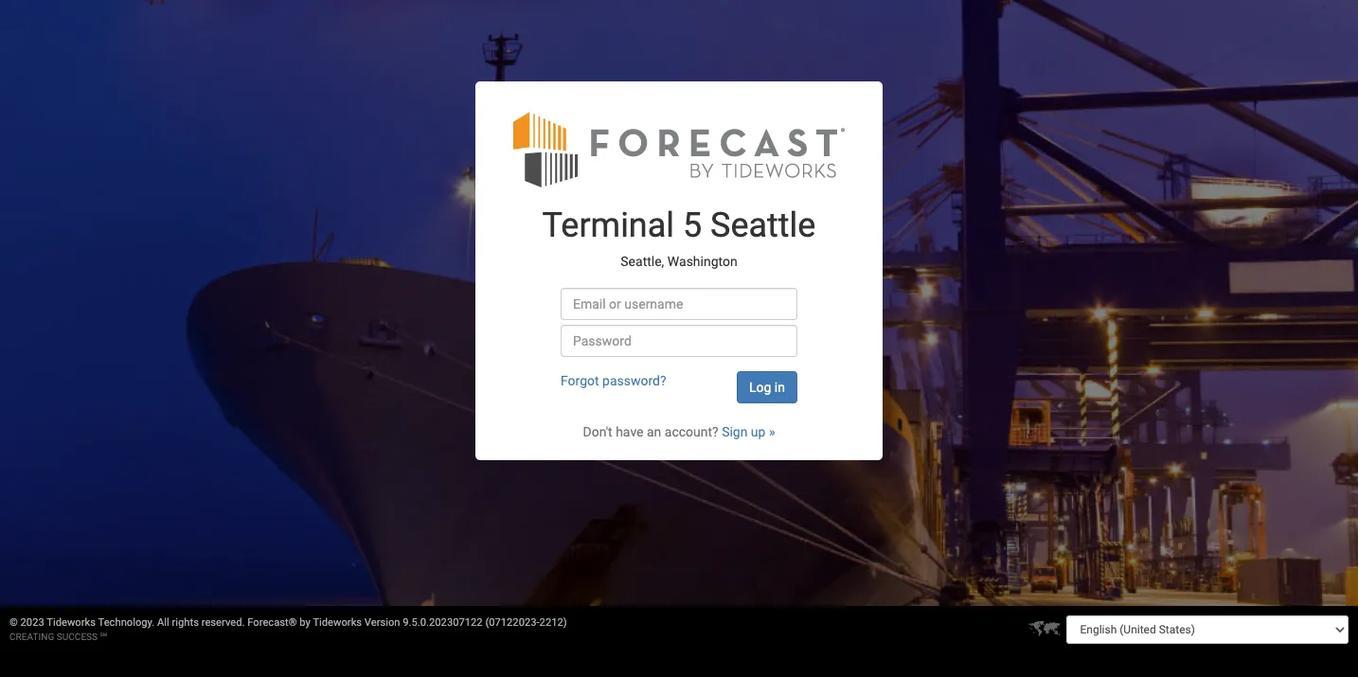 Task type: vqa. For each thing, say whether or not it's contained in the screenshot.
Outside on the top of page
no



Task type: describe. For each thing, give the bounding box(es) containing it.
Password password field
[[561, 325, 797, 357]]

forgot password? link
[[561, 373, 666, 388]]

account?
[[665, 424, 718, 439]]

creating
[[9, 632, 54, 642]]

reserved.
[[201, 617, 245, 629]]

sign
[[722, 424, 748, 439]]

℠
[[100, 632, 107, 642]]

forecast®
[[247, 617, 297, 629]]

washington
[[667, 253, 737, 269]]

don't have an account? sign up »
[[583, 424, 775, 439]]

success
[[57, 632, 98, 642]]

have
[[616, 424, 644, 439]]

by
[[300, 617, 310, 629]]

1 tideworks from the left
[[47, 617, 96, 629]]

an
[[647, 424, 661, 439]]

seattle
[[710, 206, 816, 245]]

password?
[[602, 373, 666, 388]]

seattle,
[[621, 253, 664, 269]]

»
[[769, 424, 775, 439]]



Task type: locate. For each thing, give the bounding box(es) containing it.
© 2023 tideworks technology. all rights reserved. forecast® by tideworks version 9.5.0.202307122 (07122023-2212) creating success ℠
[[9, 617, 567, 642]]

up
[[751, 424, 766, 439]]

don't
[[583, 424, 612, 439]]

terminal 5 seattle seattle, washington
[[542, 206, 816, 269]]

technology.
[[98, 617, 155, 629]]

tideworks up 'success'
[[47, 617, 96, 629]]

terminal
[[542, 206, 674, 245]]

forgot password? log in
[[561, 373, 785, 395]]

all
[[157, 617, 169, 629]]

sign up » link
[[722, 424, 775, 439]]

1 horizontal spatial tideworks
[[313, 617, 362, 629]]

rights
[[172, 617, 199, 629]]

9.5.0.202307122
[[403, 617, 483, 629]]

(07122023-
[[485, 617, 539, 629]]

©
[[9, 617, 18, 629]]

2 tideworks from the left
[[313, 617, 362, 629]]

2023
[[20, 617, 44, 629]]

forecast® by tideworks image
[[513, 110, 845, 188]]

forgot
[[561, 373, 599, 388]]

log
[[749, 380, 771, 395]]

log in button
[[737, 371, 797, 403]]

5
[[683, 206, 702, 245]]

version
[[364, 617, 400, 629]]

0 horizontal spatial tideworks
[[47, 617, 96, 629]]

tideworks
[[47, 617, 96, 629], [313, 617, 362, 629]]

2212)
[[539, 617, 567, 629]]

Email or username text field
[[561, 288, 797, 320]]

tideworks right by
[[313, 617, 362, 629]]

in
[[774, 380, 785, 395]]



